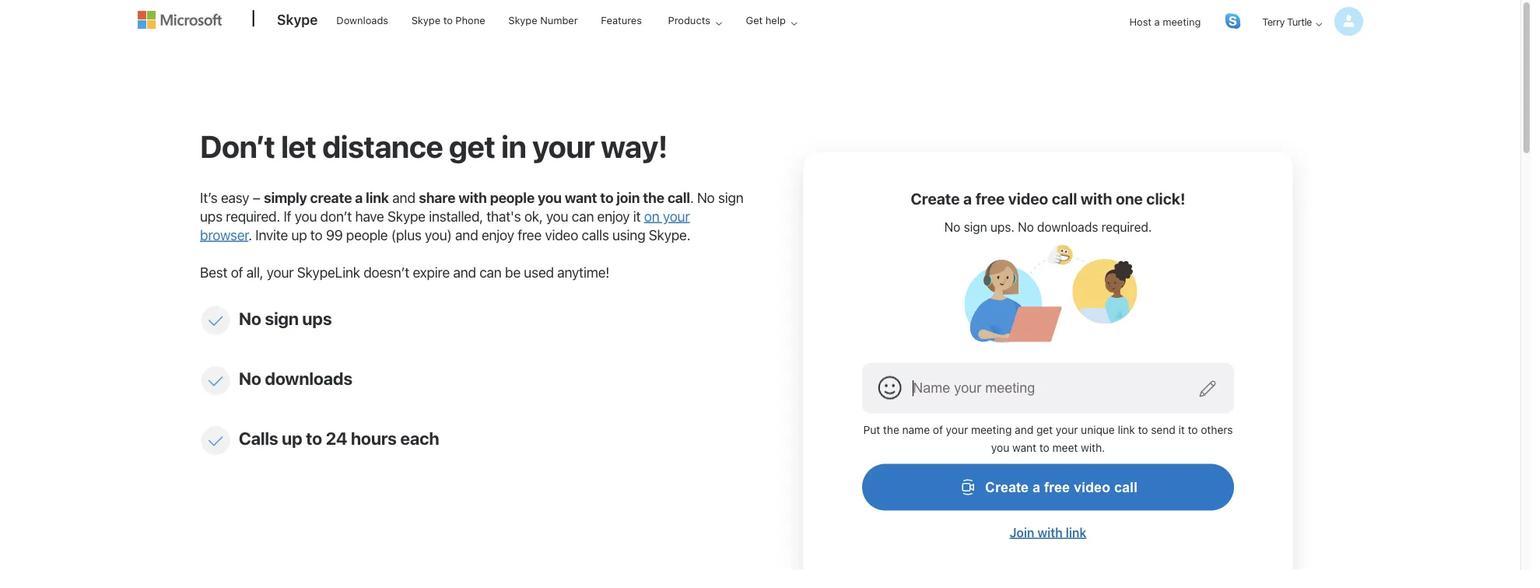 Task type: describe. For each thing, give the bounding box(es) containing it.
required. inside '. no sign ups required. if you don't have skype installed, that's ok, you can enjoy it'
[[226, 208, 280, 225]]

don't
[[200, 128, 275, 165]]

terry turtle link
[[1250, 2, 1363, 42]]

1 vertical spatial ups
[[302, 308, 332, 329]]

with inside heading
[[1081, 190, 1113, 208]]

to left 99
[[310, 226, 323, 243]]

0 vertical spatial people
[[490, 189, 535, 206]]

installed,
[[429, 208, 483, 225]]

create a free video call
[[985, 480, 1138, 495]]

open avatar picker image
[[878, 376, 903, 401]]

–
[[253, 189, 260, 206]]

skype for skype to phone
[[411, 14, 441, 26]]

skype for skype
[[277, 11, 318, 28]]

join with link link
[[1010, 525, 1087, 540]]

no sign ups. no downloads required.
[[945, 220, 1152, 234]]

. no sign ups required. if you don't have skype installed, that's ok, you can enjoy it
[[200, 189, 744, 225]]

create a free video call button
[[862, 464, 1234, 511]]

calls
[[239, 429, 278, 449]]

let
[[281, 128, 316, 165]]

skype link
[[269, 1, 326, 43]]

using
[[612, 226, 645, 243]]

create a free video call with one click!
[[911, 190, 1186, 208]]

best
[[200, 264, 227, 281]]

each
[[400, 429, 439, 449]]

to left the 'send'
[[1138, 424, 1148, 437]]

calls up to 24 hours each
[[239, 429, 439, 449]]

call for create a free video call with one click!
[[1052, 190, 1077, 208]]

to left meet
[[1040, 441, 1050, 454]]

a for host a meeting
[[1155, 16, 1160, 27]]

no inside '. no sign ups required. if you don't have skype installed, that's ok, you can enjoy it'
[[697, 189, 715, 206]]

the inside put the name of your meeting and get your unique link to send it to others you want to meet with.
[[883, 424, 900, 437]]

downloads
[[336, 14, 388, 26]]

doesn't
[[364, 264, 409, 281]]

all,
[[247, 264, 263, 281]]

in
[[501, 128, 526, 165]]

0 horizontal spatial with
[[459, 189, 487, 206]]

call for create a free video call
[[1114, 480, 1138, 495]]

skypelink
[[297, 264, 360, 281]]

a for create a free video call
[[1033, 480, 1041, 495]]

skype to phone
[[411, 14, 485, 26]]

expire
[[413, 264, 450, 281]]

get inside put the name of your meeting and get your unique link to send it to others you want to meet with.
[[1037, 424, 1053, 437]]

skype.
[[649, 226, 691, 243]]

get help
[[746, 14, 786, 26]]

anytime!
[[557, 264, 609, 281]]

create for create a free video call
[[985, 480, 1029, 495]]

host a meeting
[[1130, 16, 1201, 27]]

distance
[[322, 128, 443, 165]]

send
[[1151, 424, 1176, 437]]

2 vertical spatial link
[[1066, 525, 1087, 540]]

downloads link
[[329, 1, 395, 38]]

join
[[1010, 525, 1035, 540]]

help
[[766, 14, 786, 26]]

features
[[601, 14, 642, 26]]

free for create a free video call with one click!
[[976, 190, 1005, 208]]

menu bar containing host a meeting
[[1117, 2, 1363, 53]]

1 horizontal spatial with
[[1038, 525, 1063, 540]]

microsoft image
[[138, 11, 222, 29]]

no for no downloads
[[239, 369, 261, 389]]

way!
[[601, 128, 668, 165]]

want inside put the name of your meeting and get your unique link to send it to others you want to meet with.
[[1013, 441, 1037, 454]]

name
[[902, 424, 930, 437]]

you)
[[425, 226, 452, 243]]

0 horizontal spatial free
[[518, 226, 542, 243]]

get
[[746, 14, 763, 26]]

0 horizontal spatial get
[[449, 128, 495, 165]]

share
[[419, 189, 456, 206]]

your right all,
[[267, 264, 294, 281]]

video for create a free video call with one click!
[[1008, 190, 1048, 208]]

features link
[[594, 1, 649, 38]]

simply
[[264, 189, 307, 206]]

if
[[284, 208, 291, 225]]

Name your meeting text field
[[862, 363, 1234, 414]]

0 horizontal spatial call
[[668, 189, 690, 206]]

be
[[505, 264, 521, 281]]

don't
[[320, 208, 352, 225]]

a for create a free video call with one click!
[[964, 190, 972, 208]]

sign for no sign ups
[[265, 308, 299, 329]]

used
[[524, 264, 554, 281]]

no for no sign ups. no downloads required.
[[945, 220, 961, 234]]

best of all, your skypelink doesn't expire and can be used anytime!
[[200, 264, 609, 281]]

link inside put the name of your meeting and get your unique link to send it to others you want to meet with.
[[1118, 424, 1135, 437]]

meet
[[1053, 441, 1078, 454]]

host a meeting link
[[1117, 2, 1214, 42]]

it inside '. no sign ups required. if you don't have skype installed, that's ok, you can enjoy it'
[[633, 208, 641, 225]]

your up meet
[[1056, 424, 1078, 437]]

join
[[617, 189, 640, 206]]

your right in
[[532, 128, 595, 165]]

you right ok,
[[546, 208, 568, 225]]

join with link
[[1010, 525, 1087, 540]]

browser
[[200, 226, 248, 243]]

on your browser link
[[200, 208, 690, 243]]

put the name of your meeting and get your unique link to send it to others you want to meet with.
[[863, 424, 1233, 454]]

it inside put the name of your meeting and get your unique link to send it to others you want to meet with.
[[1179, 424, 1185, 437]]

products button
[[655, 1, 735, 39]]

on
[[644, 208, 660, 225]]

skype number link
[[501, 1, 585, 38]]

skype to phone link
[[404, 1, 492, 38]]

ok,
[[524, 208, 543, 225]]

avatar image
[[1335, 7, 1363, 36]]

of inside put the name of your meeting and get your unique link to send it to others you want to meet with.
[[933, 424, 943, 437]]



Task type: vqa. For each thing, say whether or not it's contained in the screenshot.
naya
no



Task type: locate. For each thing, give the bounding box(es) containing it.
on your browser
[[200, 208, 690, 243]]

0 vertical spatial the
[[643, 189, 665, 206]]

to
[[443, 14, 453, 26], [600, 189, 614, 206], [310, 226, 323, 243], [1138, 424, 1148, 437], [1188, 424, 1198, 437], [306, 429, 322, 449], [1040, 441, 1050, 454]]

0 vertical spatial ups
[[200, 208, 222, 225]]

1 vertical spatial enjoy
[[482, 226, 514, 243]]

no right ups.
[[1018, 220, 1034, 234]]

with up installed,
[[459, 189, 487, 206]]

people down the have
[[346, 226, 388, 243]]

can inside '. no sign ups required. if you don't have skype installed, that's ok, you can enjoy it'
[[572, 208, 594, 225]]

downloads
[[1037, 220, 1098, 234], [265, 369, 353, 389]]

create
[[911, 190, 960, 208], [985, 480, 1029, 495]]

1 vertical spatial video
[[545, 226, 578, 243]]

0 horizontal spatial downloads
[[265, 369, 353, 389]]

1 vertical spatial link
[[1118, 424, 1135, 437]]

create
[[310, 189, 352, 206]]

you up ok,
[[538, 189, 562, 206]]

one
[[1116, 190, 1143, 208]]

0 vertical spatial video
[[1008, 190, 1048, 208]]

1 horizontal spatial sign
[[718, 189, 744, 206]]

and for enjoy
[[455, 226, 478, 243]]

people
[[490, 189, 535, 206], [346, 226, 388, 243]]

it left "on" on the left top
[[633, 208, 641, 225]]

with right the 'join'
[[1038, 525, 1063, 540]]

create for create a free video call with one click!
[[911, 190, 960, 208]]

arrow down image
[[1310, 15, 1328, 33]]

create inside heading
[[911, 190, 960, 208]]

0 vertical spatial link
[[366, 189, 389, 206]]

link up the have
[[366, 189, 389, 206]]

0 horizontal spatial people
[[346, 226, 388, 243]]

required.
[[226, 208, 280, 225], [1102, 220, 1152, 234]]

number
[[540, 14, 578, 26]]

and down installed,
[[455, 226, 478, 243]]

link right 'unique'
[[1118, 424, 1135, 437]]

skype left number
[[508, 14, 537, 26]]

1 horizontal spatial of
[[933, 424, 943, 437]]

that's
[[487, 208, 521, 225]]

to left the others
[[1188, 424, 1198, 437]]

0 horizontal spatial can
[[480, 264, 502, 281]]

0 vertical spatial sign
[[718, 189, 744, 206]]

0 horizontal spatial the
[[643, 189, 665, 206]]

to left join
[[600, 189, 614, 206]]

no sign ups
[[239, 308, 332, 329]]

want left meet
[[1013, 441, 1037, 454]]

2 horizontal spatial with
[[1081, 190, 1113, 208]]

unique
[[1081, 424, 1115, 437]]

video up no sign ups. no downloads required.
[[1008, 190, 1048, 208]]

0 horizontal spatial enjoy
[[482, 226, 514, 243]]

products
[[668, 14, 711, 26]]

want
[[565, 189, 597, 206], [1013, 441, 1037, 454]]

0 horizontal spatial video
[[545, 226, 578, 243]]

easy
[[221, 189, 249, 206]]

link down create a free video call
[[1066, 525, 1087, 540]]

1 vertical spatial free
[[518, 226, 542, 243]]

call
[[668, 189, 690, 206], [1052, 190, 1077, 208], [1114, 480, 1138, 495]]

1 horizontal spatial meeting
[[1163, 16, 1201, 27]]

and right expire
[[453, 264, 476, 281]]

get left in
[[449, 128, 495, 165]]

1 vertical spatial sign
[[964, 220, 987, 234]]

skype up (plus
[[388, 208, 426, 225]]

 link
[[1225, 13, 1241, 29]]

of
[[231, 264, 243, 281], [933, 424, 943, 437]]

Open avatar picker button
[[875, 373, 906, 404]]

24
[[326, 429, 347, 449]]

0 vertical spatial downloads
[[1037, 220, 1098, 234]]

video inside heading
[[1008, 190, 1048, 208]]

with left the "one"
[[1081, 190, 1113, 208]]

enjoy
[[597, 208, 630, 225], [482, 226, 514, 243]]

downloads down no sign ups
[[265, 369, 353, 389]]

(plus
[[391, 226, 422, 243]]

2 vertical spatial video
[[1074, 480, 1111, 495]]

put
[[863, 424, 880, 437]]

1 horizontal spatial create
[[985, 480, 1029, 495]]

no for no sign ups
[[239, 308, 261, 329]]

1 vertical spatial up
[[282, 429, 302, 449]]

sign left ups.
[[964, 220, 987, 234]]

1 horizontal spatial it
[[1179, 424, 1185, 437]]

1 horizontal spatial free
[[976, 190, 1005, 208]]

0 vertical spatial get
[[449, 128, 495, 165]]

of left all,
[[231, 264, 243, 281]]

0 horizontal spatial it
[[633, 208, 641, 225]]

free
[[976, 190, 1005, 208], [518, 226, 542, 243], [1044, 480, 1070, 495]]

0 horizontal spatial create
[[911, 190, 960, 208]]

your up skype. on the left top of the page
[[663, 208, 690, 225]]

0 horizontal spatial link
[[366, 189, 389, 206]]

it right the 'send'
[[1179, 424, 1185, 437]]

required. down –
[[226, 208, 280, 225]]

0 vertical spatial of
[[231, 264, 243, 281]]

menu bar
[[1117, 2, 1363, 53]]

click!
[[1147, 190, 1186, 208]]

skype left phone
[[411, 14, 441, 26]]

video down the with.
[[1074, 480, 1111, 495]]

the up "on" on the left top
[[643, 189, 665, 206]]

and for share
[[392, 189, 415, 206]]

1 horizontal spatial call
[[1052, 190, 1077, 208]]

the right put
[[883, 424, 900, 437]]

0 horizontal spatial of
[[231, 264, 243, 281]]

. invite up to 99 people (plus you) and enjoy free video calls using skype.
[[248, 226, 691, 243]]

skype for skype number
[[508, 14, 537, 26]]

1 horizontal spatial link
[[1066, 525, 1087, 540]]

0 vertical spatial can
[[572, 208, 594, 225]]

have
[[355, 208, 384, 225]]

1 vertical spatial want
[[1013, 441, 1037, 454]]

1 horizontal spatial want
[[1013, 441, 1037, 454]]

free for create a free video call
[[1044, 480, 1070, 495]]

1 horizontal spatial required.
[[1102, 220, 1152, 234]]

video
[[1008, 190, 1048, 208], [545, 226, 578, 243], [1074, 480, 1111, 495]]

to left phone
[[443, 14, 453, 26]]

0 vertical spatial create
[[911, 190, 960, 208]]

enjoy down join
[[597, 208, 630, 225]]

you up create a free video call button
[[991, 441, 1010, 454]]

1 vertical spatial of
[[933, 424, 943, 437]]

1 vertical spatial meeting
[[971, 424, 1012, 437]]

you
[[538, 189, 562, 206], [295, 208, 317, 225], [546, 208, 568, 225], [991, 441, 1010, 454]]

sign right .
[[718, 189, 744, 206]]

don't let distance get in your way!
[[200, 128, 668, 165]]

edit text image
[[1198, 380, 1217, 399]]

skype
[[277, 11, 318, 28], [411, 14, 441, 26], [508, 14, 537, 26], [388, 208, 426, 225]]

you right if
[[295, 208, 317, 225]]

1 horizontal spatial can
[[572, 208, 594, 225]]

1 vertical spatial create
[[985, 480, 1029, 495]]

ups inside '. no sign ups required. if you don't have skype installed, that's ok, you can enjoy it'
[[200, 208, 222, 225]]

2 vertical spatial sign
[[265, 308, 299, 329]]

0 horizontal spatial sign
[[265, 308, 299, 329]]

no up calls
[[239, 369, 261, 389]]

video for create a free video call
[[1074, 480, 1111, 495]]

1 horizontal spatial video
[[1008, 190, 1048, 208]]

.
[[690, 189, 694, 206]]

0 vertical spatial it
[[633, 208, 641, 225]]

no downloads
[[239, 369, 353, 389]]

1 horizontal spatial people
[[490, 189, 535, 206]]

call up no sign ups. no downloads required.
[[1052, 190, 1077, 208]]

2 horizontal spatial call
[[1114, 480, 1138, 495]]

1 vertical spatial downloads
[[265, 369, 353, 389]]

skype left downloads link at the left top of page
[[277, 11, 318, 28]]

skype inside '. no sign ups required. if you don't have skype installed, that's ok, you can enjoy it'
[[388, 208, 426, 225]]

2 horizontal spatial link
[[1118, 424, 1135, 437]]

get up meet
[[1037, 424, 1053, 437]]

get
[[449, 128, 495, 165], [1037, 424, 1053, 437]]

create a free video call with one click! heading
[[911, 188, 1186, 209]]

the
[[643, 189, 665, 206], [883, 424, 900, 437]]

skype number
[[508, 14, 578, 26]]

0 vertical spatial want
[[565, 189, 597, 206]]

it
[[633, 208, 641, 225], [1179, 424, 1185, 437]]

a inside heading
[[964, 190, 972, 208]]

and left share
[[392, 189, 415, 206]]

0 horizontal spatial ups
[[200, 208, 222, 225]]

phone
[[456, 14, 485, 26]]

turtle
[[1287, 16, 1312, 27]]

2 horizontal spatial video
[[1074, 480, 1111, 495]]

to left the 24
[[306, 429, 322, 449]]

meeting
[[1163, 16, 1201, 27], [971, 424, 1012, 437]]

video left calls at top
[[545, 226, 578, 243]]

no right .
[[697, 189, 715, 206]]

meet now image
[[959, 245, 1138, 344]]

sign for no sign ups. no downloads required.
[[964, 220, 987, 234]]

enjoy inside '. no sign ups required. if you don't have skype installed, that's ok, you can enjoy it'
[[597, 208, 630, 225]]

and
[[392, 189, 415, 206], [455, 226, 478, 243], [453, 264, 476, 281], [1015, 424, 1034, 437]]

no left ups.
[[945, 220, 961, 234]]

with.
[[1081, 441, 1105, 454]]

1 horizontal spatial enjoy
[[597, 208, 630, 225]]

0 vertical spatial meeting
[[1163, 16, 1201, 27]]

and down name your meeting text field
[[1015, 424, 1034, 437]]

required. down the "one"
[[1102, 220, 1152, 234]]

1 vertical spatial get
[[1037, 424, 1053, 437]]

1 horizontal spatial the
[[883, 424, 900, 437]]

2 horizontal spatial free
[[1044, 480, 1070, 495]]

0 vertical spatial enjoy
[[597, 208, 630, 225]]

meeting right host
[[1163, 16, 1201, 27]]

hours
[[351, 429, 397, 449]]

can
[[572, 208, 594, 225], [480, 264, 502, 281]]

and inside put the name of your meeting and get your unique link to send it to others you want to meet with.
[[1015, 424, 1034, 437]]

your right name
[[946, 424, 968, 437]]

1 horizontal spatial get
[[1037, 424, 1053, 437]]

it's
[[200, 189, 218, 206]]

0 horizontal spatial want
[[565, 189, 597, 206]]

you inside put the name of your meeting and get your unique link to send it to others you want to meet with.
[[991, 441, 1010, 454]]

can left the be
[[480, 264, 502, 281]]

free inside heading
[[976, 190, 1005, 208]]

1 horizontal spatial downloads
[[1037, 220, 1098, 234]]

sign inside '. no sign ups required. if you don't have skype installed, that's ok, you can enjoy it'
[[718, 189, 744, 206]]

a
[[1155, 16, 1160, 27], [355, 189, 363, 206], [964, 190, 972, 208], [1033, 480, 1041, 495]]

calls
[[582, 226, 609, 243]]

99
[[326, 226, 343, 243]]

terry turtle
[[1263, 16, 1312, 27]]

video inside button
[[1074, 480, 1111, 495]]

of right name
[[933, 424, 943, 437]]

1 vertical spatial can
[[480, 264, 502, 281]]

terry
[[1263, 16, 1285, 27]]

ups down skypelink
[[302, 308, 332, 329]]

people up that's
[[490, 189, 535, 206]]

no
[[697, 189, 715, 206], [945, 220, 961, 234], [1018, 220, 1034, 234], [239, 308, 261, 329], [239, 369, 261, 389]]

a inside button
[[1033, 480, 1041, 495]]

ups.
[[991, 220, 1015, 234]]

up right calls
[[282, 429, 302, 449]]

sign up no downloads
[[265, 308, 299, 329]]

call inside button
[[1114, 480, 1138, 495]]

host
[[1130, 16, 1152, 27]]

2 vertical spatial free
[[1044, 480, 1070, 495]]

navigation containing host a meeting
[[1117, 2, 1363, 53]]

can up calls at top
[[572, 208, 594, 225]]

1 vertical spatial people
[[346, 226, 388, 243]]

call inside heading
[[1052, 190, 1077, 208]]

up for calls
[[282, 429, 302, 449]]

1 vertical spatial it
[[1179, 424, 1185, 437]]

free down ok,
[[518, 226, 542, 243]]

want up calls at top
[[565, 189, 597, 206]]

. invite
[[248, 226, 288, 243]]

get help button
[[733, 1, 810, 39]]

others
[[1201, 424, 1233, 437]]

2 horizontal spatial sign
[[964, 220, 987, 234]]

up right . invite
[[291, 226, 307, 243]]

0 horizontal spatial required.
[[226, 208, 280, 225]]

create inside button
[[985, 480, 1029, 495]]

free up ups.
[[976, 190, 1005, 208]]

call up skype. on the left top of the page
[[668, 189, 690, 206]]

enjoy down that's
[[482, 226, 514, 243]]

up
[[291, 226, 307, 243], [282, 429, 302, 449]]

with
[[459, 189, 487, 206], [1081, 190, 1113, 208], [1038, 525, 1063, 540]]

no down all,
[[239, 308, 261, 329]]

0 vertical spatial up
[[291, 226, 307, 243]]

call down 'unique'
[[1114, 480, 1138, 495]]

your inside on your browser
[[663, 208, 690, 225]]

1 vertical spatial the
[[883, 424, 900, 437]]

meeting inside put the name of your meeting and get your unique link to send it to others you want to meet with.
[[971, 424, 1012, 437]]

downloads down create a free video call with one click! heading on the top right of page
[[1037, 220, 1098, 234]]

0 horizontal spatial meeting
[[971, 424, 1012, 437]]

navigation
[[1117, 2, 1363, 53]]

1 horizontal spatial ups
[[302, 308, 332, 329]]

0 vertical spatial free
[[976, 190, 1005, 208]]

ups down it's at the top
[[200, 208, 222, 225]]

meeting down name your meeting text field
[[971, 424, 1012, 437]]

sign
[[718, 189, 744, 206], [964, 220, 987, 234], [265, 308, 299, 329]]

free inside button
[[1044, 480, 1070, 495]]

up for . invite
[[291, 226, 307, 243]]

free down meet
[[1044, 480, 1070, 495]]

it's easy – simply create a link and share with people you want to join the call
[[200, 189, 690, 206]]

and for can
[[453, 264, 476, 281]]



